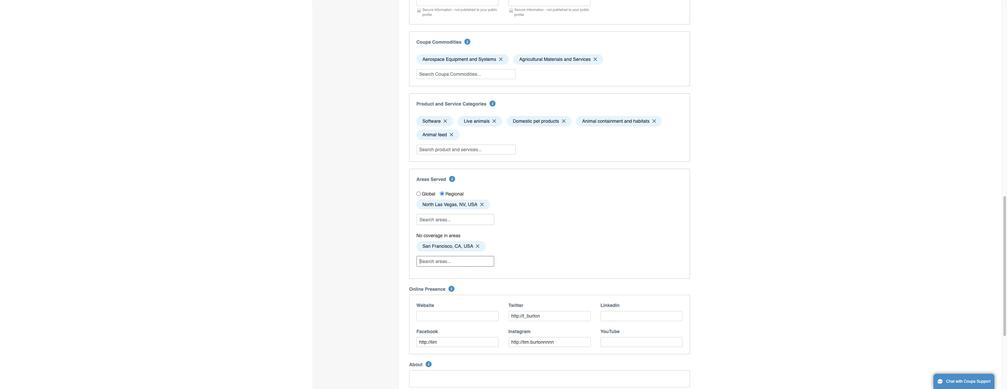 Task type: describe. For each thing, give the bounding box(es) containing it.
equipment
[[446, 57, 468, 62]]

agricultural materials and services
[[520, 57, 591, 62]]

domestic pet products
[[513, 119, 559, 124]]

animal feed option
[[417, 130, 460, 140]]

in
[[444, 233, 448, 239]]

LinkedIn text field
[[601, 312, 683, 322]]

published for tax id text field
[[461, 8, 476, 12]]

with
[[956, 380, 963, 385]]

animal containment and habitats option
[[577, 116, 662, 127]]

aerospace
[[423, 57, 445, 62]]

additional information image for coupa commodities
[[465, 39, 471, 45]]

Website text field
[[417, 312, 499, 322]]

live animals
[[464, 119, 490, 124]]

Facebook text field
[[417, 338, 499, 348]]

secure information - not published to your public profile for tax id text field
[[423, 8, 498, 17]]

About text field
[[409, 371, 690, 388]]

youtube
[[601, 329, 620, 335]]

categories
[[463, 101, 487, 107]]

chat with coupa support
[[947, 380, 991, 385]]

areas
[[449, 233, 461, 239]]

information for the duns text field
[[527, 8, 544, 12]]

areas served
[[417, 177, 446, 182]]

software option
[[417, 116, 454, 127]]

north las vegas, nv, usa option
[[417, 200, 490, 210]]

areas
[[417, 177, 430, 182]]

YouTube text field
[[601, 338, 683, 348]]

and left service
[[436, 101, 444, 107]]

secure information - not published to your public profile for the duns text field
[[515, 8, 590, 17]]

Search areas... text field
[[417, 257, 494, 267]]

containment
[[598, 119, 623, 124]]

ca,
[[455, 244, 463, 249]]

twitter
[[509, 303, 524, 309]]

selected list box for coupa commodities
[[414, 53, 685, 66]]

secure for tax id text field
[[423, 8, 434, 12]]

usa inside option
[[464, 244, 474, 249]]

north
[[423, 202, 434, 208]]

coupa inside button
[[965, 380, 976, 385]]

presence
[[425, 287, 446, 292]]

systems
[[479, 57, 496, 62]]

Search Coupa Commodities... field
[[417, 69, 516, 79]]

profile for tax id text field
[[423, 13, 432, 17]]

0 vertical spatial coupa
[[417, 39, 431, 45]]

north las vegas, nv, usa
[[423, 202, 478, 208]]

coverage
[[424, 233, 443, 239]]

materials
[[544, 57, 563, 62]]

online presence
[[409, 287, 446, 292]]

san
[[423, 244, 431, 249]]

pet
[[534, 119, 540, 124]]

about
[[409, 363, 423, 368]]

linkedin
[[601, 303, 620, 309]]

commodities
[[432, 39, 462, 45]]

facebook
[[417, 329, 438, 335]]

francisco,
[[432, 244, 454, 249]]

your for the duns text field
[[573, 8, 580, 12]]

additional information image for product and service categories
[[490, 101, 496, 107]]

agricultural materials and services option
[[514, 54, 604, 65]]

- for tax id text field
[[453, 8, 454, 12]]

information for tax id text field
[[435, 8, 452, 12]]

additional information image for areas served
[[449, 176, 455, 182]]

and for animal containment and habitats
[[625, 119, 632, 124]]



Task type: locate. For each thing, give the bounding box(es) containing it.
selected list box
[[414, 53, 685, 66], [414, 115, 685, 142]]

0 horizontal spatial profile
[[423, 13, 432, 17]]

coupa up 'aerospace'
[[417, 39, 431, 45]]

product
[[417, 101, 434, 107]]

1 vertical spatial selected areas list box
[[414, 240, 685, 253]]

1 horizontal spatial public
[[581, 8, 590, 12]]

animal inside "option"
[[583, 119, 597, 124]]

selected list box containing aerospace equipment and systems
[[414, 53, 685, 66]]

selected areas list box for search areas... text field
[[414, 240, 685, 253]]

selected areas list box containing san francisco, ca, usa
[[414, 240, 685, 253]]

software
[[423, 119, 441, 124]]

2 published from the left
[[553, 8, 568, 12]]

Search product and services... field
[[417, 145, 516, 155]]

0 horizontal spatial published
[[461, 8, 476, 12]]

1 horizontal spatial your
[[573, 8, 580, 12]]

information down tax id text field
[[435, 8, 452, 12]]

and
[[470, 57, 477, 62], [564, 57, 572, 62], [436, 101, 444, 107], [625, 119, 632, 124]]

information down the duns text field
[[527, 8, 544, 12]]

profile
[[423, 13, 432, 17], [515, 13, 524, 17]]

online
[[409, 287, 424, 292]]

usa right ca,
[[464, 244, 474, 249]]

1 published from the left
[[461, 8, 476, 12]]

Twitter text field
[[509, 312, 591, 322]]

secure information - not published to your public profile
[[423, 8, 498, 17], [515, 8, 590, 17]]

2 - from the left
[[545, 8, 546, 12]]

2 secure from the left
[[515, 8, 526, 12]]

1 information from the left
[[435, 8, 452, 12]]

instagram
[[509, 329, 531, 335]]

2 not from the left
[[547, 8, 552, 12]]

usa
[[468, 202, 478, 208], [464, 244, 474, 249]]

animal left feed
[[423, 132, 437, 138]]

published down tax id text field
[[461, 8, 476, 12]]

not
[[455, 8, 460, 12], [547, 8, 552, 12]]

additional information image
[[449, 286, 455, 292]]

Instagram text field
[[509, 338, 591, 348]]

profile down the duns text field
[[515, 13, 524, 17]]

your for tax id text field
[[481, 8, 487, 12]]

chat
[[947, 380, 955, 385]]

selected list box for product and service categories
[[414, 115, 685, 142]]

and left the systems
[[470, 57, 477, 62]]

aerospace equipment and systems
[[423, 57, 496, 62]]

1 horizontal spatial secure information - not published to your public profile
[[515, 8, 590, 17]]

0 vertical spatial animal
[[583, 119, 597, 124]]

0 horizontal spatial -
[[453, 8, 454, 12]]

1 to from the left
[[477, 8, 480, 12]]

no
[[417, 233, 423, 239]]

live animals option
[[458, 116, 503, 127]]

1 horizontal spatial information
[[527, 8, 544, 12]]

0 horizontal spatial information
[[435, 8, 452, 12]]

animal inside option
[[423, 132, 437, 138]]

Search areas... text field
[[417, 215, 494, 225]]

1 profile from the left
[[423, 13, 432, 17]]

1 horizontal spatial coupa
[[965, 380, 976, 385]]

None radio
[[417, 192, 421, 196]]

additional information image for about
[[426, 362, 432, 368]]

secure for the duns text field
[[515, 8, 526, 12]]

0 vertical spatial selected list box
[[414, 53, 685, 66]]

public for tax id text field
[[488, 8, 498, 12]]

0 horizontal spatial public
[[488, 8, 498, 12]]

published down the duns text field
[[553, 8, 568, 12]]

additional information image right served
[[449, 176, 455, 182]]

selected list box containing software
[[414, 115, 685, 142]]

habitats
[[634, 119, 650, 124]]

secure information - not published to your public profile down tax id text field
[[423, 8, 498, 17]]

1 secure information - not published to your public profile from the left
[[423, 8, 498, 17]]

0 horizontal spatial animal
[[423, 132, 437, 138]]

profile up coupa commodities
[[423, 13, 432, 17]]

1 - from the left
[[453, 8, 454, 12]]

1 not from the left
[[455, 8, 460, 12]]

additional information image right about
[[426, 362, 432, 368]]

1 selected areas list box from the top
[[414, 198, 685, 212]]

public for the duns text field
[[581, 8, 590, 12]]

and left habitats
[[625, 119, 632, 124]]

2 public from the left
[[581, 8, 590, 12]]

and inside option
[[564, 57, 572, 62]]

and for aerospace equipment and systems
[[470, 57, 477, 62]]

1 vertical spatial usa
[[464, 244, 474, 249]]

- down the duns text field
[[545, 8, 546, 12]]

not for the duns text field
[[547, 8, 552, 12]]

product and service categories
[[417, 101, 487, 107]]

1 your from the left
[[481, 8, 487, 12]]

coupa right with
[[965, 380, 976, 385]]

website
[[417, 303, 434, 309]]

1 vertical spatial selected list box
[[414, 115, 685, 142]]

domestic pet products option
[[507, 116, 572, 127]]

selected areas list box containing north las vegas, nv, usa
[[414, 198, 685, 212]]

0 horizontal spatial secure information - not published to your public profile
[[423, 8, 498, 17]]

services
[[573, 57, 591, 62]]

not for tax id text field
[[455, 8, 460, 12]]

0 horizontal spatial to
[[477, 8, 480, 12]]

animal feed
[[423, 132, 447, 138]]

- for the duns text field
[[545, 8, 546, 12]]

additional information image right the categories
[[490, 101, 496, 107]]

DUNS text field
[[509, 0, 591, 6]]

0 horizontal spatial not
[[455, 8, 460, 12]]

secure
[[423, 8, 434, 12], [515, 8, 526, 12]]

coupa commodities
[[417, 39, 462, 45]]

information
[[435, 8, 452, 12], [527, 8, 544, 12]]

0 vertical spatial usa
[[468, 202, 478, 208]]

1 vertical spatial animal
[[423, 132, 437, 138]]

and inside option
[[470, 57, 477, 62]]

published for the duns text field
[[553, 8, 568, 12]]

and for agricultural materials and services
[[564, 57, 572, 62]]

to for the duns text field
[[569, 8, 572, 12]]

your down tax id text field
[[481, 8, 487, 12]]

selected areas list box
[[414, 198, 685, 212], [414, 240, 685, 253]]

0 horizontal spatial secure
[[423, 8, 434, 12]]

usa right nv,
[[468, 202, 478, 208]]

Tax ID text field
[[417, 0, 499, 6]]

feed
[[438, 132, 447, 138]]

1 horizontal spatial secure
[[515, 8, 526, 12]]

your
[[481, 8, 487, 12], [573, 8, 580, 12]]

2 your from the left
[[573, 8, 580, 12]]

san francisco, ca, usa option
[[417, 242, 486, 252]]

profile for the duns text field
[[515, 13, 524, 17]]

san francisco, ca, usa
[[423, 244, 474, 249]]

1 horizontal spatial not
[[547, 8, 552, 12]]

1 selected list box from the top
[[414, 53, 685, 66]]

public
[[488, 8, 498, 12], [581, 8, 590, 12]]

- down tax id text field
[[453, 8, 454, 12]]

1 horizontal spatial published
[[553, 8, 568, 12]]

animal left containment
[[583, 119, 597, 124]]

0 vertical spatial selected areas list box
[[414, 198, 685, 212]]

coupa
[[417, 39, 431, 45], [965, 380, 976, 385]]

no coverage in areas
[[417, 233, 461, 239]]

1 horizontal spatial -
[[545, 8, 546, 12]]

secure down the duns text field
[[515, 8, 526, 12]]

1 public from the left
[[488, 8, 498, 12]]

live
[[464, 119, 473, 124]]

selected areas list box for search areas... text box
[[414, 198, 685, 212]]

aerospace equipment and systems option
[[417, 54, 509, 65]]

domestic
[[513, 119, 533, 124]]

published
[[461, 8, 476, 12], [553, 8, 568, 12]]

served
[[431, 177, 446, 182]]

2 profile from the left
[[515, 13, 524, 17]]

to down the duns text field
[[569, 8, 572, 12]]

animal
[[583, 119, 597, 124], [423, 132, 437, 138]]

1 horizontal spatial animal
[[583, 119, 597, 124]]

nv,
[[460, 202, 467, 208]]

not down tax id text field
[[455, 8, 460, 12]]

usa inside option
[[468, 202, 478, 208]]

secure information - not published to your public profile down the duns text field
[[515, 8, 590, 17]]

and inside "option"
[[625, 119, 632, 124]]

not down the duns text field
[[547, 8, 552, 12]]

-
[[453, 8, 454, 12], [545, 8, 546, 12]]

animal for animal feed
[[423, 132, 437, 138]]

0 horizontal spatial coupa
[[417, 39, 431, 45]]

1 horizontal spatial to
[[569, 8, 572, 12]]

and left services
[[564, 57, 572, 62]]

to for tax id text field
[[477, 8, 480, 12]]

support
[[977, 380, 991, 385]]

regional
[[446, 191, 464, 197]]

your down the duns text field
[[573, 8, 580, 12]]

2 selected areas list box from the top
[[414, 240, 685, 253]]

global
[[422, 191, 436, 197]]

secure down tax id text field
[[423, 8, 434, 12]]

1 vertical spatial coupa
[[965, 380, 976, 385]]

2 selected list box from the top
[[414, 115, 685, 142]]

to down tax id text field
[[477, 8, 480, 12]]

additional information image up aerospace equipment and systems option at the top of the page
[[465, 39, 471, 45]]

animals
[[474, 119, 490, 124]]

las
[[435, 202, 443, 208]]

animal for animal containment and habitats
[[583, 119, 597, 124]]

2 to from the left
[[569, 8, 572, 12]]

to
[[477, 8, 480, 12], [569, 8, 572, 12]]

additional information image
[[465, 39, 471, 45], [490, 101, 496, 107], [449, 176, 455, 182], [426, 362, 432, 368]]

agricultural
[[520, 57, 543, 62]]

animal containment and habitats
[[583, 119, 650, 124]]

2 secure information - not published to your public profile from the left
[[515, 8, 590, 17]]

vegas,
[[444, 202, 458, 208]]

None radio
[[440, 192, 445, 196]]

1 horizontal spatial profile
[[515, 13, 524, 17]]

0 horizontal spatial your
[[481, 8, 487, 12]]

2 information from the left
[[527, 8, 544, 12]]

1 secure from the left
[[423, 8, 434, 12]]

products
[[542, 119, 559, 124]]

service
[[445, 101, 462, 107]]

chat with coupa support button
[[934, 375, 995, 390]]



Task type: vqa. For each thing, say whether or not it's contained in the screenshot.
the left Information
yes



